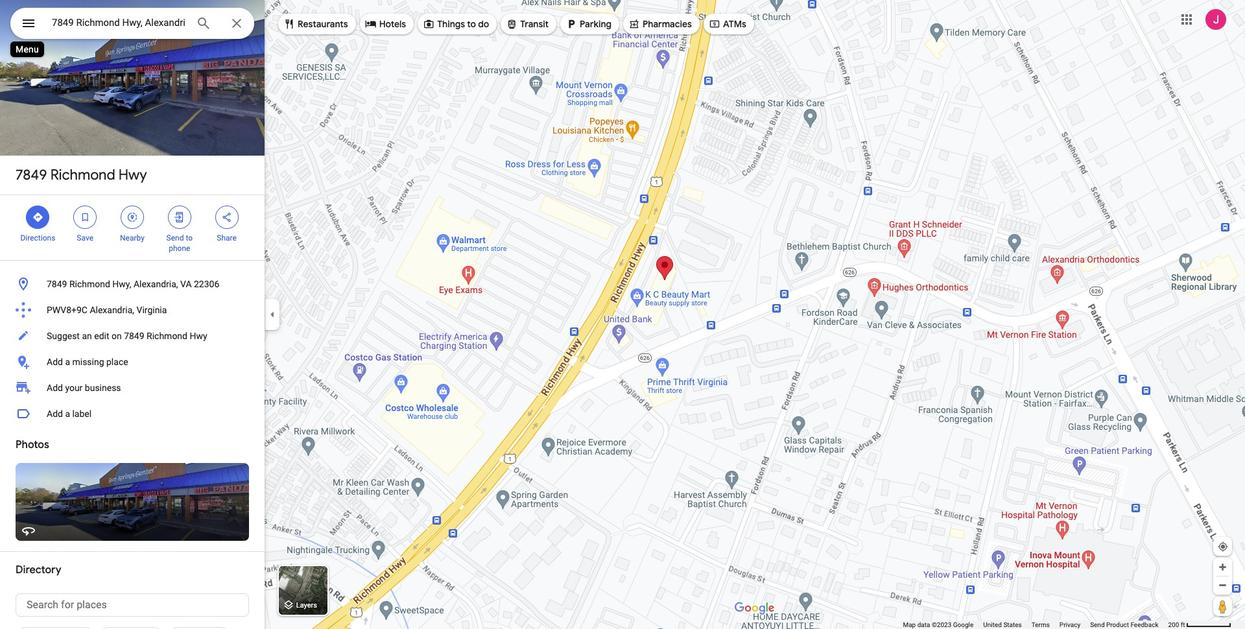 Task type: describe. For each thing, give the bounding box(es) containing it.
united
[[984, 622, 1003, 629]]


[[566, 17, 578, 31]]

save
[[77, 234, 93, 243]]

alexandria, inside 7849 richmond hwy, alexandria, va 22306 "button"
[[134, 279, 178, 289]]

feedback
[[1131, 622, 1159, 629]]

add a label button
[[0, 401, 265, 427]]

22306
[[194, 279, 220, 289]]

collapse side panel image
[[265, 308, 280, 322]]

add your business
[[47, 383, 121, 393]]

add a label
[[47, 409, 92, 419]]

7849 for 7849 richmond hwy, alexandria, va 22306
[[47, 279, 67, 289]]

states
[[1004, 622, 1023, 629]]

google maps element
[[0, 0, 1246, 629]]

alexandria, inside pwv8+9c alexandria, virginia button
[[90, 305, 134, 315]]


[[21, 14, 36, 32]]

add your business link
[[0, 375, 265, 401]]

7849 richmond hwy
[[16, 166, 147, 184]]

 button
[[10, 8, 47, 42]]

terms
[[1032, 622, 1051, 629]]

to inside send to phone
[[186, 234, 193, 243]]

phone
[[169, 244, 190, 253]]

 pharmacies
[[629, 17, 692, 31]]

virginia
[[137, 305, 167, 315]]


[[423, 17, 435, 31]]

pwv8+9c alexandria, virginia
[[47, 305, 167, 315]]


[[284, 17, 295, 31]]

0 vertical spatial hwy
[[119, 166, 147, 184]]

7849 for 7849 richmond hwy
[[16, 166, 47, 184]]

on
[[112, 331, 122, 341]]

place
[[106, 357, 128, 367]]

 transit
[[506, 17, 549, 31]]

va
[[180, 279, 192, 289]]

united states
[[984, 622, 1023, 629]]

send product feedback button
[[1091, 621, 1159, 629]]

edit
[[94, 331, 109, 341]]

an
[[82, 331, 92, 341]]


[[174, 210, 185, 225]]

your
[[65, 383, 83, 393]]

missing
[[72, 357, 104, 367]]

suggest an edit on 7849 richmond hwy button
[[0, 323, 265, 349]]


[[32, 210, 44, 225]]

 parking
[[566, 17, 612, 31]]

richmond for hwy
[[50, 166, 115, 184]]

parking
[[580, 18, 612, 30]]

suggest
[[47, 331, 80, 341]]

a for missing
[[65, 357, 70, 367]]

label
[[72, 409, 92, 419]]

layers
[[296, 602, 317, 610]]

product
[[1107, 622, 1130, 629]]

200 ft
[[1169, 622, 1186, 629]]

transit
[[521, 18, 549, 30]]

©2023
[[932, 622, 952, 629]]

a for label
[[65, 409, 70, 419]]



Task type: locate. For each thing, give the bounding box(es) containing it.
1 horizontal spatial to
[[467, 18, 476, 30]]

united states button
[[984, 621, 1023, 629]]

richmond inside button
[[147, 331, 188, 341]]

1 horizontal spatial send
[[1091, 622, 1105, 629]]

0 horizontal spatial hwy
[[119, 166, 147, 184]]

1 vertical spatial hwy
[[190, 331, 207, 341]]

data
[[918, 622, 931, 629]]

add for add a label
[[47, 409, 63, 419]]

share
[[217, 234, 237, 243]]

add inside add a missing place button
[[47, 357, 63, 367]]

1 add from the top
[[47, 357, 63, 367]]

200 ft button
[[1169, 622, 1232, 629]]

send for send to phone
[[166, 234, 184, 243]]

google account: james peterson  
(james.peterson1902@gmail.com) image
[[1206, 9, 1227, 30]]


[[127, 210, 138, 225]]

0 vertical spatial add
[[47, 357, 63, 367]]

add inside the add a label button
[[47, 409, 63, 419]]

map data ©2023 google
[[904, 622, 974, 629]]

1 horizontal spatial hwy
[[190, 331, 207, 341]]

1 vertical spatial add
[[47, 383, 63, 393]]

0 horizontal spatial to
[[186, 234, 193, 243]]

zoom in image
[[1219, 563, 1228, 572]]

7849 richmond hwy, alexandria, va 22306
[[47, 279, 220, 289]]

1 vertical spatial alexandria,
[[90, 305, 134, 315]]

7849 richmond hwy main content
[[0, 0, 265, 629]]

None text field
[[16, 594, 249, 617]]


[[365, 17, 377, 31]]

richmond up pwv8+9c alexandria, virginia at left
[[69, 279, 110, 289]]


[[629, 17, 640, 31]]

alexandria, up virginia
[[134, 279, 178, 289]]

add inside add your business "link"
[[47, 383, 63, 393]]

footer inside google maps "element"
[[904, 621, 1169, 629]]

footer
[[904, 621, 1169, 629]]

richmond up 
[[50, 166, 115, 184]]

3 add from the top
[[47, 409, 63, 419]]

0 vertical spatial send
[[166, 234, 184, 243]]

add left your
[[47, 383, 63, 393]]

send left product
[[1091, 622, 1105, 629]]

1 vertical spatial a
[[65, 409, 70, 419]]

hotels
[[379, 18, 406, 30]]

send product feedback
[[1091, 622, 1159, 629]]

1 vertical spatial to
[[186, 234, 193, 243]]

send for send product feedback
[[1091, 622, 1105, 629]]

directions
[[20, 234, 55, 243]]

hwy down the 22306
[[190, 331, 207, 341]]

alexandria,
[[134, 279, 178, 289], [90, 305, 134, 315]]

terms button
[[1032, 621, 1051, 629]]

0 vertical spatial 7849
[[16, 166, 47, 184]]

show your location image
[[1218, 541, 1230, 553]]

hwy up 
[[119, 166, 147, 184]]

to left do
[[467, 18, 476, 30]]

7849 right on
[[124, 331, 144, 341]]

footer containing map data ©2023 google
[[904, 621, 1169, 629]]

a left label
[[65, 409, 70, 419]]

privacy button
[[1060, 621, 1081, 629]]

7849 up 
[[16, 166, 47, 184]]

0 vertical spatial richmond
[[50, 166, 115, 184]]

0 vertical spatial alexandria,
[[134, 279, 178, 289]]


[[506, 17, 518, 31]]

send inside send to phone
[[166, 234, 184, 243]]

show street view coverage image
[[1214, 597, 1233, 616]]

send
[[166, 234, 184, 243], [1091, 622, 1105, 629]]

map
[[904, 622, 916, 629]]

a left missing
[[65, 357, 70, 367]]

7849 inside "button"
[[47, 279, 67, 289]]


[[79, 210, 91, 225]]

add left label
[[47, 409, 63, 419]]

2 add from the top
[[47, 383, 63, 393]]

none text field inside 7849 richmond hwy main content
[[16, 594, 249, 617]]

send to phone
[[166, 234, 193, 253]]

hwy
[[119, 166, 147, 184], [190, 331, 207, 341]]

richmond inside "button"
[[69, 279, 110, 289]]

0 horizontal spatial send
[[166, 234, 184, 243]]

pharmacies
[[643, 18, 692, 30]]

actions for 7849 richmond hwy region
[[0, 195, 265, 260]]

suggest an edit on 7849 richmond hwy
[[47, 331, 207, 341]]

hwy inside button
[[190, 331, 207, 341]]

richmond down virginia
[[147, 331, 188, 341]]

 atms
[[709, 17, 747, 31]]

pwv8+9c
[[47, 305, 88, 315]]

do
[[478, 18, 489, 30]]

add
[[47, 357, 63, 367], [47, 383, 63, 393], [47, 409, 63, 419]]

atms
[[724, 18, 747, 30]]

business
[[85, 383, 121, 393]]

hwy,
[[112, 279, 131, 289]]

7849 inside button
[[124, 331, 144, 341]]

richmond for hwy,
[[69, 279, 110, 289]]

send up phone
[[166, 234, 184, 243]]

7849 richmond hwy, alexandria, va 22306 button
[[0, 271, 265, 297]]

 hotels
[[365, 17, 406, 31]]

0 vertical spatial to
[[467, 18, 476, 30]]

add for add your business
[[47, 383, 63, 393]]

1 vertical spatial send
[[1091, 622, 1105, 629]]

directory
[[16, 564, 61, 577]]

add for add a missing place
[[47, 357, 63, 367]]

 things to do
[[423, 17, 489, 31]]

add a missing place button
[[0, 349, 265, 375]]

1 vertical spatial 7849
[[47, 279, 67, 289]]

alexandria, up on
[[90, 305, 134, 315]]

none field inside 7849 richmond hwy, alexandria, va 22306 field
[[52, 15, 186, 30]]

2 vertical spatial 7849
[[124, 331, 144, 341]]

1 vertical spatial richmond
[[69, 279, 110, 289]]

to inside  things to do
[[467, 18, 476, 30]]

7849 up pwv8+9c at the left of the page
[[47, 279, 67, 289]]

ft
[[1182, 622, 1186, 629]]


[[709, 17, 721, 31]]

to
[[467, 18, 476, 30], [186, 234, 193, 243]]

photos
[[16, 439, 49, 452]]

add down suggest
[[47, 357, 63, 367]]

things
[[437, 18, 465, 30]]

2 vertical spatial add
[[47, 409, 63, 419]]

7849
[[16, 166, 47, 184], [47, 279, 67, 289], [124, 331, 144, 341]]

 search field
[[10, 8, 254, 42]]

0 vertical spatial a
[[65, 357, 70, 367]]


[[221, 210, 233, 225]]

zoom out image
[[1219, 581, 1228, 591]]

a
[[65, 357, 70, 367], [65, 409, 70, 419]]

2 vertical spatial richmond
[[147, 331, 188, 341]]

2 a from the top
[[65, 409, 70, 419]]

1 a from the top
[[65, 357, 70, 367]]

add a missing place
[[47, 357, 128, 367]]

 restaurants
[[284, 17, 348, 31]]

privacy
[[1060, 622, 1081, 629]]

restaurants
[[298, 18, 348, 30]]

200
[[1169, 622, 1180, 629]]

richmond
[[50, 166, 115, 184], [69, 279, 110, 289], [147, 331, 188, 341]]

to up phone
[[186, 234, 193, 243]]

7849 Richmond Hwy, Alexandria, VA 22306 field
[[10, 8, 254, 39]]

send inside button
[[1091, 622, 1105, 629]]

google
[[954, 622, 974, 629]]

None field
[[52, 15, 186, 30]]

nearby
[[120, 234, 145, 243]]

pwv8+9c alexandria, virginia button
[[0, 297, 265, 323]]



Task type: vqa. For each thing, say whether or not it's contained in the screenshot.


